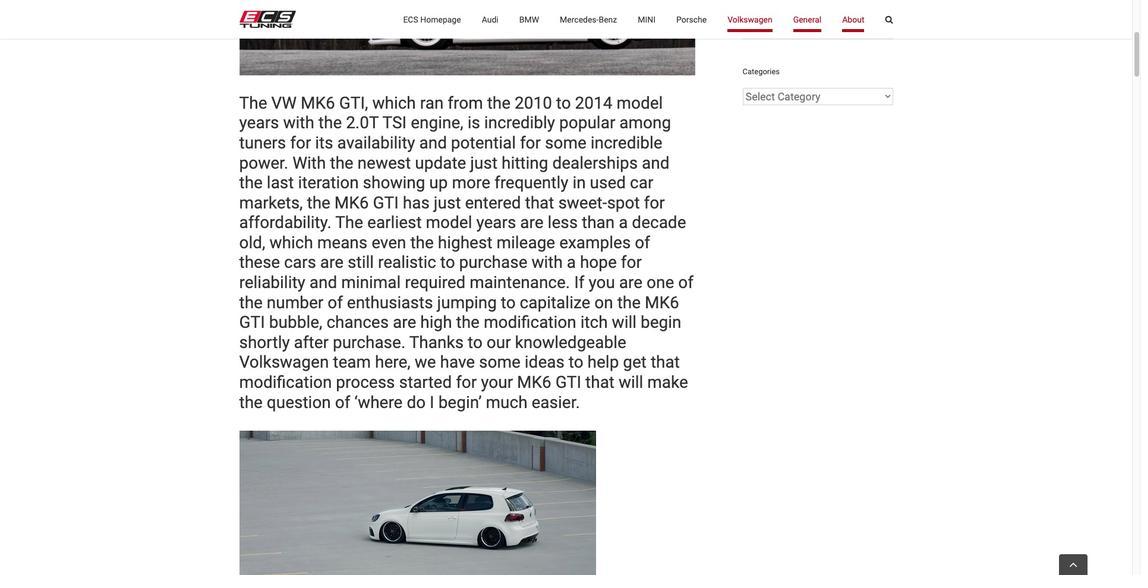 Task type: describe. For each thing, give the bounding box(es) containing it.
used
[[590, 173, 626, 193]]

up
[[429, 173, 448, 193]]

1 vertical spatial with
[[532, 253, 563, 273]]

iteration
[[298, 173, 359, 193]]

still
[[348, 253, 374, 273]]

is
[[468, 113, 480, 133]]

bmw
[[519, 15, 539, 24]]

vw
[[271, 93, 297, 113]]

hitting
[[502, 153, 548, 173]]

vw_mk6_golf_r_1 image
[[239, 0, 695, 75]]

ecs homepage
[[403, 15, 461, 24]]

with
[[293, 153, 326, 173]]

purchase
[[459, 253, 528, 273]]

last
[[267, 173, 294, 193]]

about
[[843, 15, 865, 24]]

easier.
[[532, 393, 580, 412]]

the up incredibly
[[487, 93, 511, 113]]

begin'
[[439, 393, 482, 412]]

incredibly
[[484, 113, 555, 133]]

the right "on"
[[617, 293, 641, 313]]

i
[[430, 393, 434, 412]]

of down 'process'
[[335, 393, 350, 412]]

mercedes-
[[560, 15, 599, 24]]

capitalize
[[520, 293, 591, 313]]

cars
[[284, 253, 316, 273]]

spot
[[607, 193, 640, 213]]

9,
[[786, 23, 792, 31]]

hope
[[580, 253, 617, 273]]

dealerships
[[553, 153, 638, 173]]

entered
[[465, 193, 521, 213]]

power.
[[239, 153, 288, 173]]

1 vertical spatial model
[[426, 213, 472, 233]]

mini link
[[638, 0, 656, 39]]

0 vertical spatial modification
[[484, 313, 576, 332]]

the for the ecs tuning influencer & affiliate program september 9, 2023
[[750, 0, 768, 4]]

chances
[[327, 313, 389, 332]]

required
[[405, 273, 466, 293]]

maintenance.
[[470, 273, 570, 293]]

mk6 up begin
[[645, 293, 679, 313]]

about link
[[843, 0, 865, 39]]

volkswagen inside the vw mk6 gti, which ran from the 2010 to 2014 model years with the 2.0t tsi engine, is incredibly popular among tuners for its availability and potential for some incredible power. with the newest update just hitting dealerships and the last iteration showing up more frequently in used car markets, the mk6 gti has just entered that sweet-spot for affordability. the earliest model years are less than a decade old, which means even the highest mileage examples of these cars are still realistic to purchase with a hope for reliability and minimal required maintenance. if you are one of the number of enthusiasts jumping to capitalize on the mk6 gti bubble, chances are high the modification itch will begin shortly after purchase. thanks to our knowledgeable volkswagen team here, we have some ideas to help get that modification process started for your mk6 gti that will make the question of 'where do i begin' much easier.
[[239, 353, 329, 372]]

have
[[440, 353, 475, 372]]

0 horizontal spatial which
[[270, 233, 313, 253]]

program
[[789, 7, 830, 20]]

1 horizontal spatial a
[[619, 213, 628, 233]]

are up mileage
[[520, 213, 544, 233]]

general
[[793, 15, 822, 24]]

are down enthusiasts
[[393, 313, 416, 332]]

mk6 down the iteration
[[335, 193, 369, 213]]

ran
[[420, 93, 444, 113]]

september
[[750, 23, 785, 31]]

to left the our
[[468, 333, 483, 352]]

on
[[595, 293, 613, 313]]

2 horizontal spatial and
[[642, 153, 670, 173]]

your
[[481, 373, 513, 392]]

porsche link
[[677, 0, 707, 39]]

0 vertical spatial and
[[419, 133, 447, 153]]

are down "means" on the left top of page
[[320, 253, 344, 273]]

tsi
[[383, 113, 407, 133]]

old,
[[239, 233, 265, 253]]

to down maintenance.
[[501, 293, 516, 313]]

newest
[[358, 153, 411, 173]]

0 vertical spatial some
[[545, 133, 587, 153]]

the up realistic
[[410, 233, 434, 253]]

mercedes-benz
[[560, 15, 617, 24]]

mk6 right vw on the left of page
[[301, 93, 335, 113]]

begin
[[641, 313, 682, 332]]

to up required
[[440, 253, 455, 273]]

knowledgeable
[[515, 333, 626, 352]]

bmw link
[[519, 0, 539, 39]]

the down jumping
[[456, 313, 480, 332]]

2 vertical spatial gti
[[556, 373, 581, 392]]

you
[[589, 273, 615, 293]]

0 vertical spatial just
[[470, 153, 498, 173]]

started
[[399, 373, 452, 392]]

audi link
[[482, 0, 499, 39]]

sweet-
[[558, 193, 607, 213]]

1 horizontal spatial gti
[[373, 193, 399, 213]]

affordability.
[[239, 213, 332, 233]]

1 vertical spatial just
[[434, 193, 461, 213]]

to left 2014
[[556, 93, 571, 113]]

do
[[407, 393, 426, 412]]

2014
[[575, 93, 613, 113]]

potential
[[451, 133, 516, 153]]

incredible
[[591, 133, 663, 153]]

our
[[487, 333, 511, 352]]

'where
[[355, 393, 403, 412]]

1 horizontal spatial years
[[476, 213, 516, 233]]

mini
[[638, 15, 656, 24]]

0 horizontal spatial years
[[239, 113, 279, 133]]

ecs tuning logo image
[[239, 11, 296, 28]]

its
[[315, 133, 333, 153]]

purchase.
[[333, 333, 406, 352]]

of down decade
[[635, 233, 650, 253]]

to down knowledgeable on the bottom
[[569, 353, 584, 372]]

of right one
[[678, 273, 694, 293]]

tuning
[[792, 0, 825, 4]]

engine,
[[411, 113, 464, 133]]

popular
[[559, 113, 616, 133]]

the down the iteration
[[307, 193, 330, 213]]

thanks
[[409, 333, 464, 352]]

if
[[574, 273, 585, 293]]

number
[[267, 293, 324, 313]]

among
[[620, 113, 671, 133]]



Task type: vqa. For each thing, say whether or not it's contained in the screenshot.
minimal
yes



Task type: locate. For each thing, give the bounding box(es) containing it.
2023
[[793, 23, 809, 31]]

and down the cars
[[310, 273, 337, 293]]

1 vertical spatial the
[[239, 93, 267, 113]]

the up "its" at the top left
[[319, 113, 342, 133]]

means
[[317, 233, 368, 253]]

the ecs tuning influencer & affiliate program link
[[750, 0, 884, 20]]

just down potential
[[470, 153, 498, 173]]

0 vertical spatial the
[[750, 0, 768, 4]]

benz
[[599, 15, 617, 24]]

2 horizontal spatial gti
[[556, 373, 581, 392]]

that
[[525, 193, 554, 213], [651, 353, 680, 372], [586, 373, 615, 392]]

1 vertical spatial and
[[642, 153, 670, 173]]

gti,
[[339, 93, 368, 113]]

of up chances
[[328, 293, 343, 313]]

for up begin'
[[456, 373, 477, 392]]

1 horizontal spatial modification
[[484, 313, 576, 332]]

0 horizontal spatial some
[[479, 353, 521, 372]]

the down "power."
[[239, 173, 263, 193]]

1 horizontal spatial which
[[372, 93, 416, 113]]

gti up shortly
[[239, 313, 265, 332]]

modification down capitalize
[[484, 313, 576, 332]]

jumping
[[437, 293, 497, 313]]

2 vertical spatial and
[[310, 273, 337, 293]]

1 horizontal spatial that
[[586, 373, 615, 392]]

1 horizontal spatial some
[[545, 133, 587, 153]]

will down "on"
[[612, 313, 637, 332]]

for
[[290, 133, 311, 153], [520, 133, 541, 153], [644, 193, 665, 213], [621, 253, 642, 273], [456, 373, 477, 392]]

which up tsi
[[372, 93, 416, 113]]

get
[[623, 353, 647, 372]]

of
[[635, 233, 650, 253], [678, 273, 694, 293], [328, 293, 343, 313], [335, 393, 350, 412]]

ecs inside the ecs tuning influencer & affiliate program september 9, 2023
[[771, 0, 790, 4]]

0 horizontal spatial modification
[[239, 373, 332, 392]]

1 vertical spatial gti
[[239, 313, 265, 332]]

shortly
[[239, 333, 290, 352]]

ecs up the affiliate on the top of page
[[771, 0, 790, 4]]

availability
[[337, 133, 415, 153]]

gti down showing
[[373, 193, 399, 213]]

0 vertical spatial will
[[612, 313, 637, 332]]

the down reliability
[[239, 293, 263, 313]]

for up hitting
[[520, 133, 541, 153]]

categories
[[743, 67, 780, 76]]

which
[[372, 93, 416, 113], [270, 233, 313, 253]]

1 vertical spatial ecs
[[403, 15, 418, 24]]

has
[[403, 193, 430, 213]]

2 horizontal spatial that
[[651, 353, 680, 372]]

influencer
[[827, 0, 874, 4]]

reliability
[[239, 273, 305, 293]]

we
[[415, 353, 436, 372]]

volkswagen
[[728, 15, 773, 24], [239, 353, 329, 372]]

one
[[647, 273, 674, 293]]

for up with
[[290, 133, 311, 153]]

volkswagen link
[[728, 0, 773, 39]]

highest
[[438, 233, 493, 253]]

mk6 down ideas
[[517, 373, 552, 392]]

1 horizontal spatial model
[[617, 93, 663, 113]]

0 vertical spatial years
[[239, 113, 279, 133]]

2 vertical spatial that
[[586, 373, 615, 392]]

itch
[[581, 313, 608, 332]]

earliest
[[367, 213, 422, 233]]

gti
[[373, 193, 399, 213], [239, 313, 265, 332], [556, 373, 581, 392]]

here,
[[375, 353, 411, 372]]

in
[[573, 173, 586, 193]]

that down help
[[586, 373, 615, 392]]

question
[[267, 393, 331, 412]]

0 horizontal spatial a
[[567, 253, 576, 273]]

1 vertical spatial volkswagen
[[239, 353, 329, 372]]

0 vertical spatial that
[[525, 193, 554, 213]]

a up if
[[567, 253, 576, 273]]

mercedes-benz link
[[560, 0, 617, 39]]

mk6
[[301, 93, 335, 113], [335, 193, 369, 213], [645, 293, 679, 313], [517, 373, 552, 392]]

some down the our
[[479, 353, 521, 372]]

after
[[294, 333, 329, 352]]

some down popular
[[545, 133, 587, 153]]

1 horizontal spatial ecs
[[771, 0, 790, 4]]

1 horizontal spatial the
[[335, 213, 363, 233]]

with down mileage
[[532, 253, 563, 273]]

will
[[612, 313, 637, 332], [619, 373, 643, 392]]

2 horizontal spatial the
[[750, 0, 768, 4]]

the
[[487, 93, 511, 113], [319, 113, 342, 133], [330, 153, 354, 173], [239, 173, 263, 193], [307, 193, 330, 213], [410, 233, 434, 253], [239, 293, 263, 313], [617, 293, 641, 313], [456, 313, 480, 332], [239, 393, 263, 412]]

a
[[619, 213, 628, 233], [567, 253, 576, 273]]

0 horizontal spatial just
[[434, 193, 461, 213]]

are
[[520, 213, 544, 233], [320, 253, 344, 273], [619, 273, 643, 293], [393, 313, 416, 332]]

the inside the ecs tuning influencer & affiliate program september 9, 2023
[[750, 0, 768, 4]]

even
[[372, 233, 406, 253]]

&
[[877, 0, 884, 4]]

the
[[750, 0, 768, 4], [239, 93, 267, 113], [335, 213, 363, 233]]

make
[[648, 373, 688, 392]]

to
[[556, 93, 571, 113], [440, 253, 455, 273], [501, 293, 516, 313], [468, 333, 483, 352], [569, 353, 584, 372]]

0 horizontal spatial the
[[239, 93, 267, 113]]

0 horizontal spatial gti
[[239, 313, 265, 332]]

years up tuners in the left of the page
[[239, 113, 279, 133]]

0 horizontal spatial volkswagen
[[239, 353, 329, 372]]

1 vertical spatial some
[[479, 353, 521, 372]]

ecs homepage link
[[403, 0, 461, 39]]

decade
[[632, 213, 686, 233]]

than
[[582, 213, 615, 233]]

model up among on the top right of the page
[[617, 93, 663, 113]]

the vw mk6 gti, which ran from the 2010 to 2014 model years with the 2.0t tsi engine, is incredibly popular among tuners for its availability and potential for some incredible power. with the newest update just hitting dealerships and the last iteration showing up more frequently in used car markets, the mk6 gti has just entered that sweet-spot for affordability. the earliest model years are less than a decade old, which means even the highest mileage examples of these cars are still realistic to purchase with a hope for reliability and minimal required maintenance. if you are one of the number of enthusiasts jumping to capitalize on the mk6 gti bubble, chances are high the modification itch will begin shortly after purchase. thanks to our knowledgeable volkswagen team here, we have some ideas to help get that modification process started for your mk6 gti that will make the question of 'where do i begin' much easier.
[[239, 93, 694, 412]]

the left vw on the left of page
[[239, 93, 267, 113]]

modification
[[484, 313, 576, 332], [239, 373, 332, 392]]

the up "means" on the left top of page
[[335, 213, 363, 233]]

2 vertical spatial the
[[335, 213, 363, 233]]

frequently
[[495, 173, 569, 193]]

1 vertical spatial years
[[476, 213, 516, 233]]

the for the vw mk6 gti, which ran from the 2010 to 2014 model years with the 2.0t tsi engine, is incredibly popular among tuners for its availability and potential for some incredible power. with the newest update just hitting dealerships and the last iteration showing up more frequently in used car markets, the mk6 gti has just entered that sweet-spot for affordability. the earliest model years are less than a decade old, which means even the highest mileage examples of these cars are still realistic to purchase with a hope for reliability and minimal required maintenance. if you are one of the number of enthusiasts jumping to capitalize on the mk6 gti bubble, chances are high the modification itch will begin shortly after purchase. thanks to our knowledgeable volkswagen team here, we have some ideas to help get that modification process started for your mk6 gti that will make the question of 'where do i begin' much easier.
[[239, 93, 267, 113]]

much
[[486, 393, 528, 412]]

mileage
[[497, 233, 555, 253]]

just down the 'up'
[[434, 193, 461, 213]]

the up the iteration
[[330, 153, 354, 173]]

model up highest
[[426, 213, 472, 233]]

for up decade
[[644, 193, 665, 213]]

the up the affiliate on the top of page
[[750, 0, 768, 4]]

1 horizontal spatial and
[[419, 133, 447, 153]]

from
[[448, 93, 483, 113]]

for right hope
[[621, 253, 642, 273]]

team
[[333, 353, 371, 372]]

are right you
[[619, 273, 643, 293]]

and down engine,
[[419, 133, 447, 153]]

0 horizontal spatial with
[[283, 113, 314, 133]]

0 horizontal spatial and
[[310, 273, 337, 293]]

help
[[588, 353, 619, 372]]

the ecs tuning influencer & affiliate program section
[[743, 0, 893, 132]]

a down spot
[[619, 213, 628, 233]]

markets,
[[239, 193, 303, 213]]

0 horizontal spatial model
[[426, 213, 472, 233]]

that down frequently
[[525, 193, 554, 213]]

1 horizontal spatial just
[[470, 153, 498, 173]]

more
[[452, 173, 490, 193]]

1 vertical spatial modification
[[239, 373, 332, 392]]

general link
[[793, 0, 822, 39]]

tuners
[[239, 133, 286, 153]]

0 vertical spatial ecs
[[771, 0, 790, 4]]

1 vertical spatial a
[[567, 253, 576, 273]]

bubble,
[[269, 313, 323, 332]]

volkswagen left 9,
[[728, 15, 773, 24]]

1 horizontal spatial volkswagen
[[728, 15, 773, 24]]

update
[[415, 153, 466, 173]]

1 vertical spatial that
[[651, 353, 680, 372]]

1 vertical spatial which
[[270, 233, 313, 253]]

and up the car
[[642, 153, 670, 173]]

with down vw on the left of page
[[283, 113, 314, 133]]

which down affordability.
[[270, 233, 313, 253]]

the left the "question"
[[239, 393, 263, 412]]

ideas
[[525, 353, 565, 372]]

years down entered
[[476, 213, 516, 233]]

process
[[336, 373, 395, 392]]

porsche
[[677, 15, 707, 24]]

modification up the "question"
[[239, 373, 332, 392]]

0 horizontal spatial ecs
[[403, 15, 418, 24]]

1 horizontal spatial with
[[532, 253, 563, 273]]

0 vertical spatial volkswagen
[[728, 15, 773, 24]]

audi
[[482, 15, 499, 24]]

that up the make
[[651, 353, 680, 372]]

just
[[470, 153, 498, 173], [434, 193, 461, 213]]

0 horizontal spatial that
[[525, 193, 554, 213]]

1 vertical spatial will
[[619, 373, 643, 392]]

ecs left the homepage
[[403, 15, 418, 24]]

gti up easier. on the bottom
[[556, 373, 581, 392]]

volkswagen down shortly
[[239, 353, 329, 372]]

will down get
[[619, 373, 643, 392]]

0 vertical spatial with
[[283, 113, 314, 133]]

examples
[[559, 233, 631, 253]]

0 vertical spatial model
[[617, 93, 663, 113]]

the ecs tuning influencer & affiliate program september 9, 2023
[[750, 0, 884, 31]]

car
[[630, 173, 654, 193]]

0 vertical spatial which
[[372, 93, 416, 113]]

0 vertical spatial gti
[[373, 193, 399, 213]]

homepage
[[420, 15, 461, 24]]

0 vertical spatial a
[[619, 213, 628, 233]]

minimal
[[341, 273, 401, 293]]



